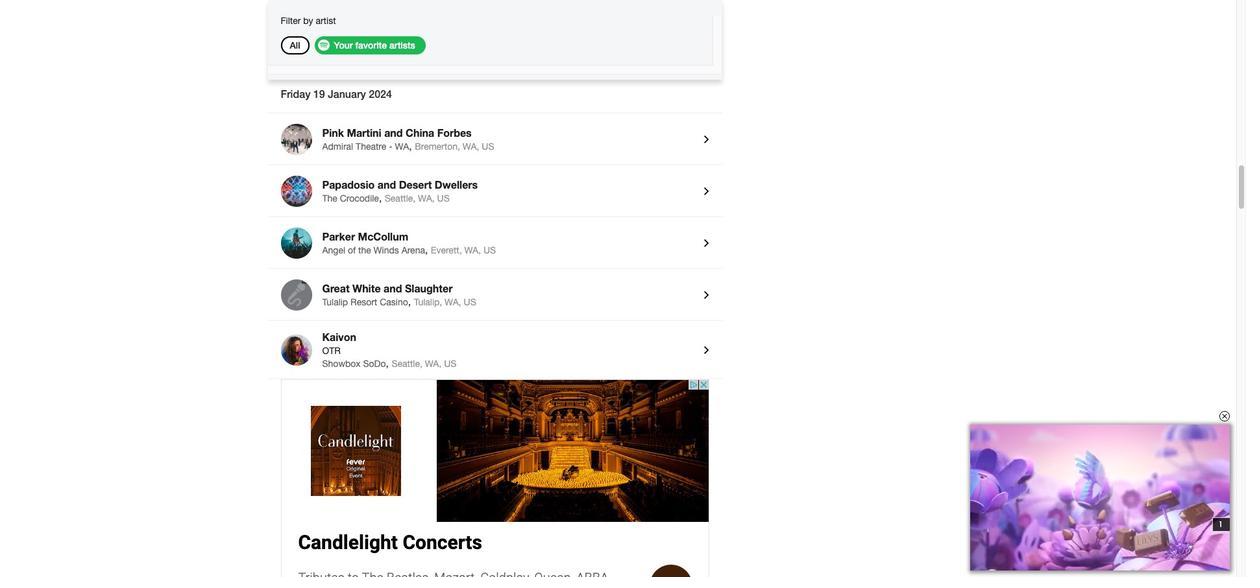 Task type: locate. For each thing, give the bounding box(es) containing it.
and inside great white and slaughter tulalip resort casino , tulalip, wa, us
[[384, 282, 402, 295]]

angel of the winds arena link
[[322, 245, 425, 256]]

and up -
[[384, 127, 403, 139]]

otr
[[322, 346, 341, 356]]

, inside pink martini and china forbes admiral theatre - wa , bremerton, wa, us
[[409, 140, 412, 152]]

bremerton,
[[415, 142, 460, 152]]

great white and slaughter link
[[322, 282, 694, 297]]

2 advertisement element from the top
[[281, 380, 709, 578]]

and up casino
[[384, 282, 402, 295]]

showbox sodo link
[[322, 359, 386, 369]]

1 vertical spatial advertisement element
[[281, 380, 709, 578]]

january
[[328, 88, 366, 100]]

papadosio live image
[[281, 176, 312, 207]]

showbox
[[322, 359, 361, 369]]

seattle, down desert
[[385, 193, 416, 204]]

us
[[482, 142, 494, 152], [437, 193, 450, 204], [484, 245, 496, 256], [464, 297, 476, 308], [444, 359, 457, 369]]

and
[[384, 127, 403, 139], [378, 179, 396, 191], [384, 282, 402, 295]]

-
[[389, 142, 393, 152]]

seattle,
[[385, 193, 416, 204], [392, 359, 423, 369]]

friday
[[281, 88, 311, 100]]

parker
[[322, 230, 355, 243]]

desert
[[399, 179, 432, 191]]

great
[[322, 282, 350, 295]]

seattle, right sodo
[[392, 359, 423, 369]]

kaivon
[[322, 331, 356, 343]]

wa, right tulalip,
[[445, 297, 461, 308]]

1 vertical spatial and
[[378, 179, 396, 191]]

tulalip
[[322, 297, 348, 308]]

slaughter
[[405, 282, 453, 295]]

pink martini live image
[[281, 124, 312, 155]]

wa
[[395, 142, 409, 152]]

us inside "parker mccollum angel of the winds arena , everett, wa, us"
[[484, 245, 496, 256]]

parker mccollum angel of the winds arena , everett, wa, us
[[322, 230, 496, 256]]

all link
[[290, 40, 300, 51]]

wa, down forbes
[[463, 142, 479, 152]]

wa, down desert
[[418, 193, 435, 204]]

1
[[1220, 519, 1222, 530]]

papadosio and desert dwellers the crocodile , seattle, wa, us
[[322, 179, 478, 204]]

19
[[314, 88, 325, 100]]

0 vertical spatial and
[[384, 127, 403, 139]]

us inside great white and slaughter tulalip resort casino , tulalip, wa, us
[[464, 297, 476, 308]]

,
[[409, 140, 412, 152], [379, 192, 382, 204], [425, 244, 428, 256], [408, 296, 411, 308], [386, 358, 389, 369]]

and inside papadosio and desert dwellers the crocodile , seattle, wa, us
[[378, 179, 396, 191]]

2 vertical spatial and
[[384, 282, 402, 295]]

wa, inside great white and slaughter tulalip resort casino , tulalip, wa, us
[[445, 297, 461, 308]]

, inside "parker mccollum angel of the winds arena , everett, wa, us"
[[425, 244, 428, 256]]

kaivon otr showbox sodo , seattle, wa, us
[[322, 331, 457, 369]]

0 vertical spatial advertisement element
[[281, 0, 709, 73]]

wa, right sodo
[[425, 359, 442, 369]]

filter by artist
[[281, 16, 336, 26]]

1 vertical spatial seattle,
[[392, 359, 423, 369]]

wa, inside kaivon otr showbox sodo , seattle, wa, us
[[425, 359, 442, 369]]

and for martini
[[384, 127, 403, 139]]

winds
[[374, 245, 399, 256]]

wa,
[[463, 142, 479, 152], [418, 193, 435, 204], [464, 245, 481, 256], [445, 297, 461, 308], [425, 359, 442, 369]]

advertisement element
[[281, 0, 709, 73], [281, 380, 709, 578]]

and inside pink martini and china forbes admiral theatre - wa , bremerton, wa, us
[[384, 127, 403, 139]]

wa, right everett,
[[464, 245, 481, 256]]

and left desert
[[378, 179, 396, 191]]

by
[[303, 16, 313, 26]]

your
[[334, 40, 353, 51]]

papadosio
[[322, 179, 375, 191]]

crocodile
[[340, 193, 379, 204]]

parker mccollum link
[[322, 230, 694, 245]]

0 vertical spatial seattle,
[[385, 193, 416, 204]]

2024
[[369, 88, 392, 100]]

china
[[406, 127, 434, 139]]

all
[[290, 40, 300, 51]]

favorite
[[355, 40, 387, 51]]



Task type: vqa. For each thing, say whether or not it's contained in the screenshot.
the See to the bottom
no



Task type: describe. For each thing, give the bounding box(es) containing it.
wa, inside "parker mccollum angel of the winds arena , everett, wa, us"
[[464, 245, 481, 256]]

us inside pink martini and china forbes admiral theatre - wa , bremerton, wa, us
[[482, 142, 494, 152]]

kaivon live image
[[281, 335, 312, 366]]

great white and slaughter tulalip resort casino , tulalip, wa, us
[[322, 282, 476, 308]]

mccollum
[[358, 230, 408, 243]]

great white live image
[[281, 280, 312, 311]]

pink martini and china forbes admiral theatre - wa , bremerton, wa, us
[[322, 127, 494, 152]]

artist
[[316, 16, 336, 26]]

, inside kaivon otr showbox sodo , seattle, wa, us
[[386, 358, 389, 369]]

the
[[322, 193, 337, 204]]

arena
[[402, 245, 425, 256]]

seattle, inside kaivon otr showbox sodo , seattle, wa, us
[[392, 359, 423, 369]]

artists
[[389, 40, 415, 51]]

us inside kaivon otr showbox sodo , seattle, wa, us
[[444, 359, 457, 369]]

your favorite artists
[[334, 40, 415, 51]]

parker mccollum live image
[[281, 228, 312, 259]]

your favorite artists button
[[315, 36, 426, 55]]

1 advertisement element from the top
[[281, 0, 709, 73]]

resort
[[351, 297, 377, 308]]

white
[[353, 282, 381, 295]]

dwellers
[[435, 179, 478, 191]]

friday 19 january 2024
[[281, 88, 392, 100]]

and for white
[[384, 282, 402, 295]]

the
[[358, 245, 371, 256]]

of
[[348, 245, 356, 256]]

admiral theatre - wa link
[[322, 142, 409, 152]]

us inside papadosio and desert dwellers the crocodile , seattle, wa, us
[[437, 193, 450, 204]]

admiral
[[322, 142, 353, 152]]

wa, inside papadosio and desert dwellers the crocodile , seattle, wa, us
[[418, 193, 435, 204]]

wa, inside pink martini and china forbes admiral theatre - wa , bremerton, wa, us
[[463, 142, 479, 152]]

everett,
[[431, 245, 462, 256]]

pink
[[322, 127, 344, 139]]

forbes
[[437, 127, 472, 139]]

, inside papadosio and desert dwellers the crocodile , seattle, wa, us
[[379, 192, 382, 204]]

tulalip,
[[414, 297, 442, 308]]

filter
[[281, 16, 301, 26]]

papadosio and desert dwellers link
[[322, 179, 694, 193]]

theatre
[[356, 142, 386, 152]]

martini
[[347, 127, 382, 139]]

casino
[[380, 297, 408, 308]]

pink martini and china forbes link
[[322, 127, 694, 141]]

tulalip resort casino link
[[322, 297, 408, 308]]

the crocodile link
[[322, 193, 379, 204]]

, inside great white and slaughter tulalip resort casino , tulalip, wa, us
[[408, 296, 411, 308]]

seattle, inside papadosio and desert dwellers the crocodile , seattle, wa, us
[[385, 193, 416, 204]]

sodo
[[363, 359, 386, 369]]

angel
[[322, 245, 345, 256]]



